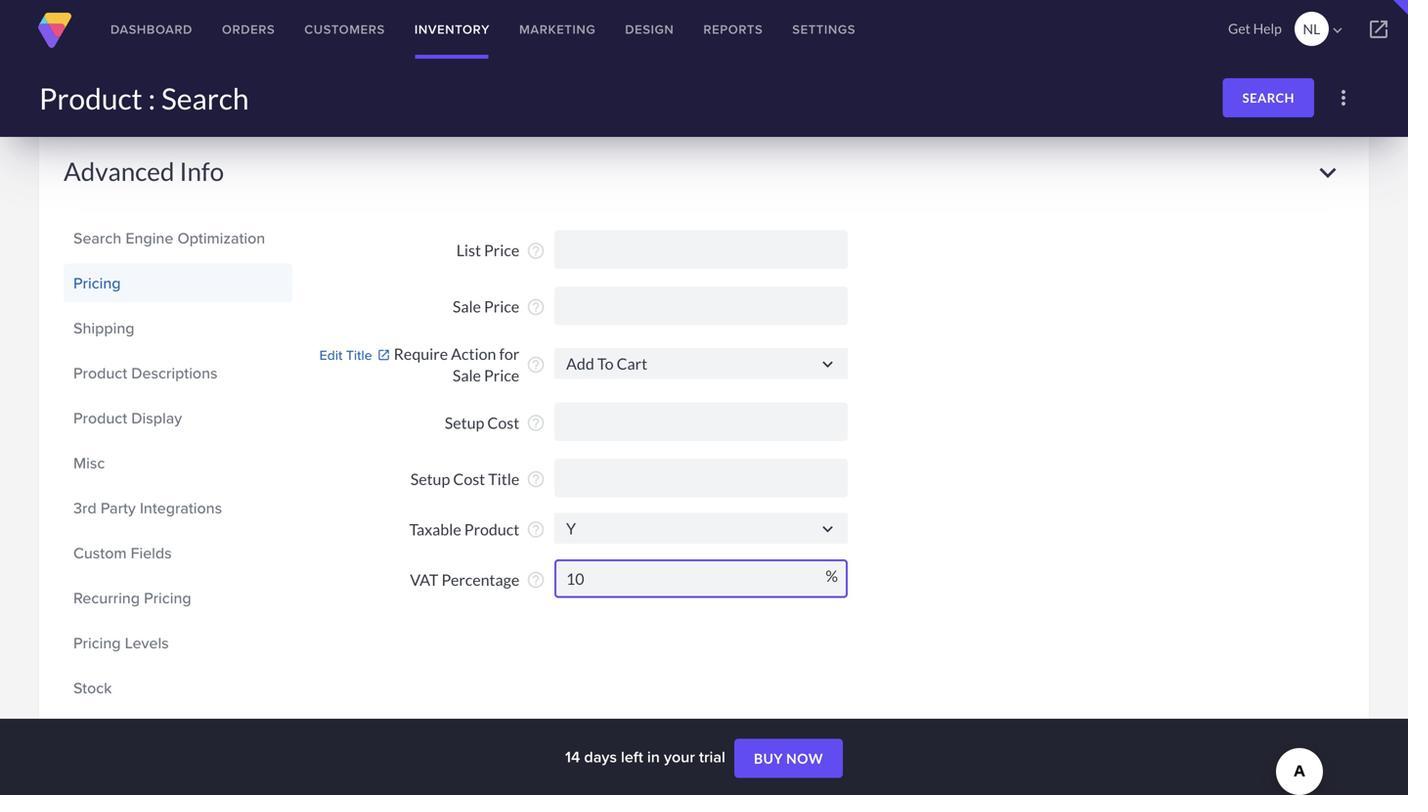 Task type: locate. For each thing, give the bounding box(es) containing it.
product down the shipping
[[73, 361, 127, 384]]

get
[[1228, 20, 1251, 37]]

shipping
[[73, 316, 134, 339]]

product : search
[[39, 81, 249, 116]]

1 vertical spatial pricing
[[144, 586, 191, 609]]

price
[[484, 241, 519, 260], [484, 297, 519, 316], [484, 366, 519, 385]]

taxable product help_outline
[[409, 520, 546, 539]]

simple
[[141, 12, 183, 32]]

price down for
[[484, 366, 519, 385]]

0 horizontal spatial search
[[73, 226, 121, 249]]

help_outline right for
[[526, 355, 546, 375]]

search right ":"
[[161, 81, 249, 116]]

search down help
[[1243, 90, 1295, 106]]

recurring
[[73, 586, 140, 609]]

search
[[161, 81, 249, 116], [1243, 90, 1295, 106], [73, 226, 121, 249]]

more_vert
[[1332, 86, 1355, 110]]

help_outline inside vat percentage help_outline
[[526, 570, 546, 590]]

commas:
[[454, 0, 515, 1]]

fields
[[131, 541, 172, 564]]

enter optionids separated by commas: (i.e. 54,37,27)
[[247, 0, 515, 23]]

shipping link
[[73, 311, 283, 345]]

1  from the top
[[818, 354, 838, 375]]

1 vertical spatial price
[[484, 297, 519, 316]]

3rd
[[73, 496, 97, 519]]

list
[[456, 241, 481, 260]]

None text field
[[554, 230, 848, 269], [554, 286, 848, 325], [554, 403, 848, 441], [554, 559, 848, 598], [554, 230, 848, 269], [554, 286, 848, 325], [554, 403, 848, 441], [554, 559, 848, 598]]

7 help_outline from the top
[[526, 570, 546, 590]]

0 vertical spatial sale
[[453, 297, 481, 316]]

search engine optimization link
[[73, 221, 283, 255]]

help_outline for vat percentage help_outline
[[526, 570, 546, 590]]

%
[[826, 566, 838, 585]]

misc
[[73, 451, 105, 474]]

edit title link
[[319, 345, 391, 365]]

1 price from the top
[[484, 241, 519, 260]]

days
[[584, 745, 617, 768]]

separated
[[363, 0, 432, 1]]

cost up taxable product help_outline
[[453, 469, 485, 488]]

pricing for pricing
[[73, 271, 121, 294]]

help_outline inside taxable product help_outline
[[526, 520, 546, 539]]

0 vertical spatial pricing
[[73, 271, 121, 294]]

2 vertical spatial price
[[484, 366, 519, 385]]

0 vertical spatial title
[[346, 345, 372, 365]]

price right list
[[484, 241, 519, 260]]

product
[[39, 81, 143, 116], [73, 361, 127, 384], [73, 406, 127, 429], [464, 520, 519, 539]]

action
[[451, 344, 496, 363]]


[[818, 354, 838, 375], [818, 519, 838, 539]]

help_outline down setup cost help_outline
[[526, 469, 546, 489]]

0 vertical spatial price
[[484, 241, 519, 260]]

info
[[179, 156, 224, 186]]

list price help_outline
[[456, 241, 546, 260]]

setup for help_outline
[[445, 413, 484, 432]]

product display
[[73, 406, 182, 429]]

pricing levels link
[[73, 626, 283, 660]]

misc link
[[73, 446, 283, 480]]

nl 
[[1303, 21, 1347, 39]]

cost inside setup cost help_outline
[[487, 413, 519, 432]]

display
[[131, 406, 182, 429]]

optimization
[[177, 226, 265, 249]]

1 vertical spatial setup
[[410, 469, 450, 488]]

4 help_outline from the top
[[526, 413, 546, 433]]

recurring pricing link
[[73, 581, 283, 615]]

help_outline inside list price help_outline
[[526, 241, 546, 260]]

pricing up stock
[[73, 631, 121, 654]]

3rd party integrations
[[73, 496, 222, 519]]

title
[[346, 345, 372, 365], [488, 469, 519, 488]]

1 vertical spatial 
[[818, 519, 838, 539]]

cost up setup cost title help_outline
[[487, 413, 519, 432]]

search inside search link
[[1243, 90, 1295, 106]]

3 price from the top
[[484, 366, 519, 385]]

price inside the sale price help_outline
[[484, 297, 519, 316]]

pricing up the shipping
[[73, 271, 121, 294]]

setup up taxable
[[410, 469, 450, 488]]

price for sale price help_outline
[[484, 297, 519, 316]]

None text field
[[554, 348, 848, 379], [554, 459, 848, 497], [554, 513, 848, 544], [554, 348, 848, 379], [554, 459, 848, 497], [554, 513, 848, 544]]

price up for
[[484, 297, 519, 316]]

search left engine
[[73, 226, 121, 249]]

vat percentage help_outline
[[410, 570, 546, 590]]


[[1367, 18, 1391, 41]]

help_outline
[[526, 241, 546, 260], [526, 297, 546, 317], [526, 355, 546, 375], [526, 413, 546, 433], [526, 469, 546, 489], [526, 520, 546, 539], [526, 570, 546, 590]]

2 price from the top
[[484, 297, 519, 316]]

setup cost help_outline
[[445, 413, 546, 433]]

2 vertical spatial pricing
[[73, 631, 121, 654]]

0 vertical spatial 
[[818, 354, 838, 375]]

search engine optimization
[[73, 226, 265, 249]]

product for product : search
[[39, 81, 143, 116]]

expand_more
[[1311, 156, 1345, 189]]

get help
[[1228, 20, 1282, 37]]

price inside the require action for sale price
[[484, 366, 519, 385]]

title right edit
[[346, 345, 372, 365]]

search inside search engine optimization link
[[73, 226, 121, 249]]

trial
[[699, 745, 725, 768]]

pricing
[[73, 271, 121, 294], [144, 586, 191, 609], [73, 631, 121, 654]]

sale
[[453, 297, 481, 316], [453, 366, 481, 385]]

setup
[[445, 413, 484, 432], [410, 469, 450, 488]]

help_outline right percentage
[[526, 570, 546, 590]]

product inside "link"
[[73, 361, 127, 384]]

help_outline inside setup cost help_outline
[[526, 413, 546, 433]]

sale down action
[[453, 366, 481, 385]]

1 horizontal spatial cost
[[487, 413, 519, 432]]

simple view link
[[65, 12, 216, 32]]

setup inside setup cost title help_outline
[[410, 469, 450, 488]]

2 horizontal spatial search
[[1243, 90, 1295, 106]]

1 vertical spatial title
[[488, 469, 519, 488]]

price inside list price help_outline
[[484, 241, 519, 260]]

1 help_outline from the top
[[526, 241, 546, 260]]

sale inside the sale price help_outline
[[453, 297, 481, 316]]

buy now
[[754, 750, 823, 767]]

1 vertical spatial cost
[[453, 469, 485, 488]]

0 vertical spatial cost
[[487, 413, 519, 432]]

product up misc in the left bottom of the page
[[73, 406, 127, 429]]

product up percentage
[[464, 520, 519, 539]]

setup up setup cost title help_outline
[[445, 413, 484, 432]]

5 help_outline from the top
[[526, 469, 546, 489]]

setup inside setup cost help_outline
[[445, 413, 484, 432]]

1 vertical spatial sale
[[453, 366, 481, 385]]

1 sale from the top
[[453, 297, 481, 316]]

14 days left in your trial
[[565, 745, 729, 768]]

title down setup cost help_outline
[[488, 469, 519, 488]]

sale up action
[[453, 297, 481, 316]]

help_outline down setup cost title help_outline
[[526, 520, 546, 539]]

sale inside the require action for sale price
[[453, 366, 481, 385]]

1 horizontal spatial search
[[161, 81, 249, 116]]

0 vertical spatial setup
[[445, 413, 484, 432]]

product left ":"
[[39, 81, 143, 116]]

require action for sale price
[[394, 344, 519, 385]]

party
[[101, 496, 136, 519]]

stock link
[[73, 671, 283, 704]]

pricing levels
[[73, 631, 169, 654]]

2 help_outline from the top
[[526, 297, 546, 317]]

marketing
[[519, 20, 596, 39]]

product for product descriptions
[[73, 361, 127, 384]]

sale price help_outline
[[453, 297, 546, 317]]

1 horizontal spatial title
[[488, 469, 519, 488]]

cost inside setup cost title help_outline
[[453, 469, 485, 488]]

levels
[[125, 631, 169, 654]]

pricing down custom fields link
[[144, 586, 191, 609]]

help_outline inside the sale price help_outline
[[526, 297, 546, 317]]

help_outline down list price help_outline
[[526, 297, 546, 317]]

help_outline for setup cost help_outline
[[526, 413, 546, 433]]

edit
[[319, 345, 343, 365]]

0 horizontal spatial cost
[[453, 469, 485, 488]]

6 help_outline from the top
[[526, 520, 546, 539]]

pricing for pricing levels
[[73, 631, 121, 654]]

help_outline up setup cost title help_outline
[[526, 413, 546, 433]]

settings
[[792, 20, 856, 39]]

2 sale from the top
[[453, 366, 481, 385]]

help_outline up the sale price help_outline in the top left of the page
[[526, 241, 546, 260]]



Task type: describe. For each thing, give the bounding box(es) containing it.
2  from the top
[[818, 519, 838, 539]]

dashboard
[[111, 20, 193, 39]]

search link
[[1223, 78, 1314, 117]]

0 horizontal spatial title
[[346, 345, 372, 365]]

help_outline for taxable product help_outline
[[526, 520, 546, 539]]

cost for help_outline
[[487, 413, 519, 432]]

custom fields link
[[73, 536, 283, 570]]

nl
[[1303, 21, 1321, 37]]

stock
[[73, 676, 112, 699]]

inventory
[[415, 20, 490, 39]]

buy
[[754, 750, 783, 767]]

price for list price help_outline
[[484, 241, 519, 260]]

enter
[[247, 0, 286, 1]]

customers
[[304, 20, 385, 39]]

optionids
[[289, 0, 360, 1]]

pricing link
[[73, 266, 283, 300]]

14
[[565, 745, 580, 768]]

advanced
[[64, 156, 175, 186]]

product display link
[[73, 401, 283, 435]]

custom
[[73, 541, 127, 564]]

require
[[394, 344, 448, 363]]

vat
[[410, 570, 438, 589]]

search for search link
[[1243, 90, 1295, 106]]


[[1329, 21, 1347, 39]]

product descriptions
[[73, 361, 218, 384]]

3rd party integrations link
[[73, 491, 283, 525]]

engine
[[126, 226, 173, 249]]

buy now link
[[734, 739, 843, 778]]

left
[[621, 745, 643, 768]]

integrations
[[140, 496, 222, 519]]

more_vert button
[[1324, 78, 1363, 117]]

product descriptions link
[[73, 356, 283, 390]]

title inside setup cost title help_outline
[[488, 469, 519, 488]]

search for search engine optimization
[[73, 226, 121, 249]]

(i.e.
[[247, 4, 271, 23]]

setup cost title help_outline
[[410, 469, 546, 489]]

for
[[499, 344, 519, 363]]

54,37,27)
[[274, 4, 340, 23]]

orders
[[222, 20, 275, 39]]

edit title
[[319, 345, 372, 365]]

setup for title
[[410, 469, 450, 488]]

taxable
[[409, 520, 461, 539]]

help_outline for list price help_outline
[[526, 241, 546, 260]]

now
[[786, 750, 823, 767]]

product for product display
[[73, 406, 127, 429]]

design
[[625, 20, 674, 39]]

view
[[186, 12, 216, 32]]

cost for title
[[453, 469, 485, 488]]

percentage
[[441, 570, 519, 589]]

by
[[435, 0, 451, 1]]

reports
[[703, 20, 763, 39]]

recurring pricing
[[73, 586, 191, 609]]

in
[[647, 745, 660, 768]]

custom fields
[[73, 541, 172, 564]]

dashboard link
[[96, 0, 207, 59]]

help_outline inside setup cost title help_outline
[[526, 469, 546, 489]]

product inside taxable product help_outline
[[464, 520, 519, 539]]

help_outline for sale price help_outline
[[526, 297, 546, 317]]

advanced info
[[64, 156, 224, 186]]

help
[[1253, 20, 1282, 37]]

simple view
[[141, 12, 216, 32]]

3 help_outline from the top
[[526, 355, 546, 375]]

your
[[664, 745, 695, 768]]

 link
[[1350, 0, 1408, 59]]

:
[[148, 81, 156, 116]]

descriptions
[[131, 361, 218, 384]]



Task type: vqa. For each thing, say whether or not it's contained in the screenshot.
Search
yes



